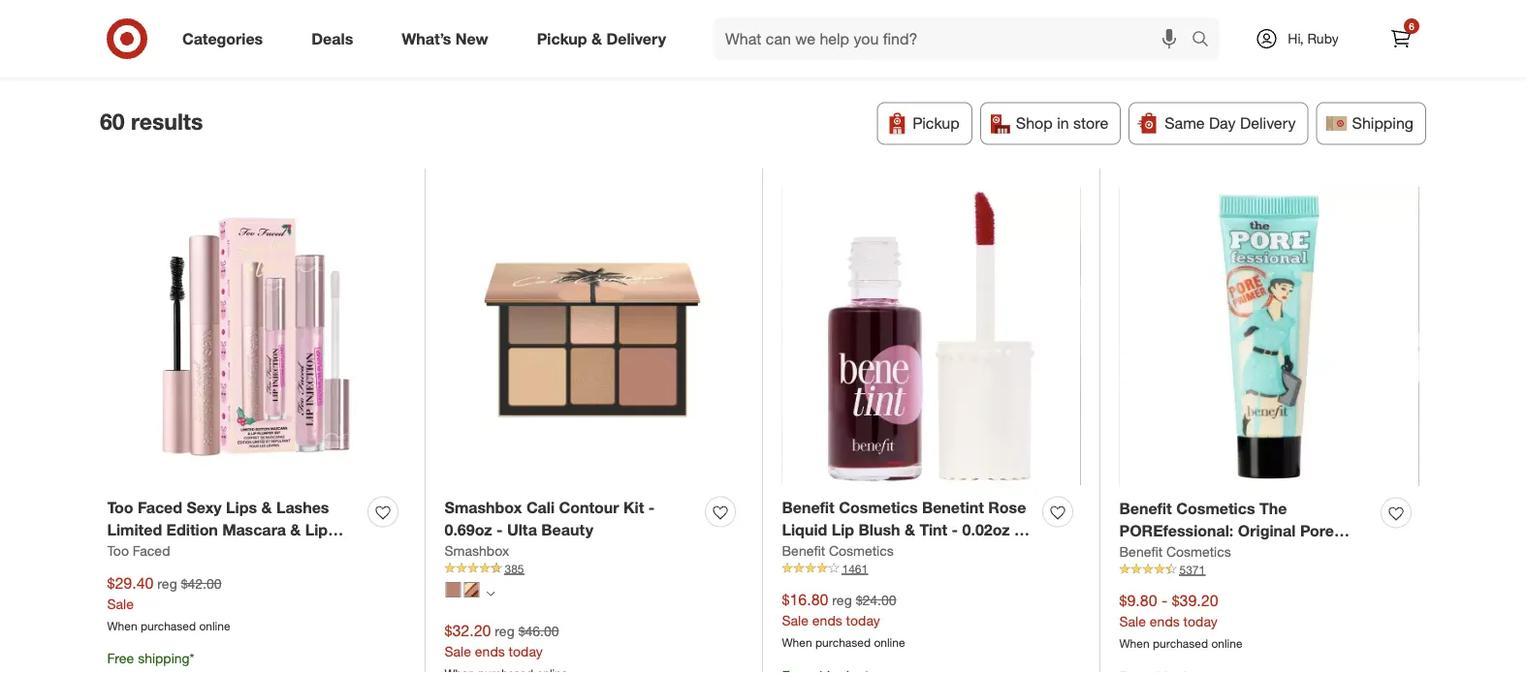 Task type: vqa. For each thing, say whether or not it's contained in the screenshot.
When to the right
yes



Task type: describe. For each thing, give the bounding box(es) containing it.
hi,
[[1288, 30, 1304, 47]]

too for too faced sexy lips & lashes limited edition mascara & lip plumper set - 0.41oz/2pc - ulta beauty
[[107, 499, 133, 517]]

cosmetics up 1461
[[829, 542, 894, 559]]

benetint
[[922, 499, 984, 517]]

free shipping *
[[107, 651, 194, 668]]

385 link
[[445, 561, 743, 578]]

what's new link
[[385, 17, 513, 60]]

clear all button
[[252, 40, 308, 63]]

liquid
[[782, 521, 827, 540]]

0.41oz/2pc
[[213, 543, 293, 562]]

$32.20 reg $46.00 sale ends today
[[445, 622, 559, 660]]

faced for too faced
[[133, 542, 170, 559]]

cosmetics up "5371"
[[1166, 543, 1231, 560]]

all colors element
[[486, 587, 495, 599]]

sexy
[[187, 499, 222, 517]]

benefit cosmetics benetint rose liquid lip blush & tint - 0.02oz - ulta beauty link
[[782, 497, 1035, 562]]

benefit cosmetics link for minimizing
[[1119, 542, 1231, 562]]

60
[[100, 108, 125, 135]]

lip inside benefit cosmetics benetint rose liquid lip blush & tint - 0.02oz - ulta beauty
[[832, 521, 854, 540]]

purchased for $9.80
[[1153, 636, 1208, 651]]

benefit cosmetics for blush
[[782, 542, 894, 559]]

385
[[505, 562, 524, 576]]

beauty inside "smashbox cali contour kit - 0.69oz - ulta beauty"
[[541, 521, 593, 540]]

too faced sexy lips & lashes limited edition mascara & lip plumper set - 0.41oz/2pc - ulta beauty link
[[107, 497, 360, 584]]

blush
[[859, 521, 900, 540]]

smashbox link
[[445, 541, 509, 561]]

$42.00
[[181, 575, 222, 592]]

60 results
[[100, 108, 203, 135]]

delivery for pickup & delivery
[[606, 29, 666, 48]]

original
[[1238, 522, 1296, 541]]

& inside benefit cosmetics benetint rose liquid lip blush & tint - 0.02oz - ulta beauty
[[905, 521, 915, 540]]

clear
[[252, 42, 289, 61]]

when inside $29.40 reg $42.00 sale when purchased online
[[107, 619, 137, 633]]

too faced
[[107, 542, 170, 559]]

reg for $29.40
[[157, 575, 177, 592]]

lashes
[[276, 499, 329, 517]]

pickup & delivery link
[[520, 17, 690, 60]]

search
[[1183, 31, 1229, 50]]

face
[[1204, 544, 1239, 563]]

pickup & delivery
[[537, 29, 666, 48]]

too faced link
[[107, 541, 170, 561]]

benefit cosmetics for minimizing
[[1119, 543, 1231, 560]]

6
[[1409, 20, 1414, 32]]

reg for $16.80
[[832, 592, 852, 609]]

smashbox for smashbox cali contour kit - 0.69oz - ulta beauty
[[445, 499, 522, 517]]

plumper
[[107, 543, 169, 562]]

benefit cosmetics benetint rose liquid lip blush & tint - 0.02oz - ulta beauty
[[782, 499, 1026, 562]]

beauty inside the benefit cosmetics the porefessional: original pore minimizing face primer - ulta beauty
[[1119, 566, 1171, 585]]

when for $9.80
[[1119, 636, 1150, 651]]

pore
[[1300, 522, 1334, 541]]

rose
[[988, 499, 1026, 517]]

limited
[[107, 521, 162, 540]]

delivery for same day delivery
[[1240, 114, 1296, 133]]

6 link
[[1380, 17, 1422, 60]]

1461 link
[[782, 561, 1081, 578]]

all skin tones button
[[100, 29, 233, 71]]

$46.00
[[518, 623, 559, 640]]

*
[[190, 651, 194, 668]]

medium/deep image
[[464, 583, 479, 598]]

search button
[[1183, 17, 1229, 64]]

lip inside too faced sexy lips & lashes limited edition mascara & lip plumper set - 0.41oz/2pc - ulta beauty
[[305, 521, 328, 540]]

tint
[[919, 521, 947, 540]]

new
[[456, 29, 488, 48]]

in
[[1057, 114, 1069, 133]]

sale for $16.80
[[782, 612, 808, 629]]

$32.20
[[445, 622, 491, 640]]

online for $9.80
[[1211, 636, 1243, 651]]

too for too faced
[[107, 542, 129, 559]]

benefit inside the benefit cosmetics the porefessional: original pore minimizing face primer - ulta beauty
[[1119, 500, 1172, 518]]

smashbox cali contour kit - 0.69oz - ulta beauty
[[445, 499, 655, 540]]

- inside the benefit cosmetics the porefessional: original pore minimizing face primer - ulta beauty
[[1297, 544, 1303, 563]]

beauty inside benefit cosmetics benetint rose liquid lip blush & tint - 0.02oz - ulta beauty
[[816, 543, 868, 562]]

5371 link
[[1119, 562, 1419, 579]]

online for $16.80
[[874, 635, 905, 650]]

- up smashbox link
[[496, 521, 503, 540]]

mascara
[[222, 521, 286, 540]]

too faced sexy lips & lashes limited edition mascara & lip plumper set - 0.41oz/2pc - ulta beauty
[[107, 499, 338, 584]]

0.69oz
[[445, 521, 492, 540]]

edition
[[166, 521, 218, 540]]

benefit cosmetics the porefessional: original pore minimizing face primer - ulta beauty link
[[1119, 498, 1373, 585]]

- down rose
[[1014, 521, 1020, 540]]

what's
[[402, 29, 451, 48]]

deals link
[[295, 17, 377, 60]]

sale for $32.20
[[445, 643, 471, 660]]

$24.00
[[856, 592, 896, 609]]

same day delivery button
[[1129, 103, 1308, 145]]

results
[[131, 108, 203, 135]]

lips
[[226, 499, 257, 517]]

ruby
[[1307, 30, 1339, 47]]

benefit down porefessional:
[[1119, 543, 1163, 560]]

ends for $16.80
[[812, 612, 842, 629]]

purchased for $16.80
[[815, 635, 871, 650]]

shop in store button
[[980, 103, 1121, 145]]

today for $24.00
[[846, 612, 880, 629]]

pickup for pickup
[[913, 114, 960, 133]]

tones
[[163, 41, 199, 58]]

contour
[[559, 499, 619, 517]]

deals
[[311, 29, 353, 48]]

ulta inside "smashbox cali contour kit - 0.69oz - ulta beauty"
[[507, 521, 537, 540]]

0.02oz
[[962, 521, 1010, 540]]

benefit down liquid
[[782, 542, 825, 559]]



Task type: locate. For each thing, give the bounding box(es) containing it.
2 horizontal spatial online
[[1211, 636, 1243, 651]]

ulta down lashes
[[308, 543, 338, 562]]

set
[[174, 543, 198, 562]]

beauty down minimizing
[[1119, 566, 1171, 585]]

all
[[293, 42, 308, 61]]

1 vertical spatial faced
[[133, 542, 170, 559]]

when inside $16.80 reg $24.00 sale ends today when purchased online
[[782, 635, 812, 650]]

lip down lashes
[[305, 521, 328, 540]]

porefessional:
[[1119, 522, 1233, 541]]

smashbox inside "smashbox cali contour kit - 0.69oz - ulta beauty"
[[445, 499, 522, 517]]

$29.40 reg $42.00 sale when purchased online
[[107, 574, 230, 633]]

faced
[[138, 499, 182, 517], [133, 542, 170, 559]]

benefit up liquid
[[782, 499, 834, 517]]

sale down $29.40
[[107, 596, 134, 613]]

benefit inside benefit cosmetics benetint rose liquid lip blush & tint - 0.02oz - ulta beauty
[[782, 499, 834, 517]]

1 vertical spatial delivery
[[1240, 114, 1296, 133]]

too
[[107, 499, 133, 517], [107, 542, 129, 559]]

1 horizontal spatial today
[[846, 612, 880, 629]]

pickup for pickup & delivery
[[537, 29, 587, 48]]

benefit cosmetics link up 1461
[[782, 541, 894, 561]]

purchased down $24.00
[[815, 635, 871, 650]]

2 horizontal spatial reg
[[832, 592, 852, 609]]

- right kit
[[648, 499, 655, 517]]

today for $39.20
[[1183, 613, 1218, 630]]

1 vertical spatial too
[[107, 542, 129, 559]]

ends inside $16.80 reg $24.00 sale ends today when purchased online
[[812, 612, 842, 629]]

ulta
[[507, 521, 537, 540], [308, 543, 338, 562], [782, 543, 812, 562], [1307, 544, 1337, 563]]

today inside $16.80 reg $24.00 sale ends today when purchased online
[[846, 612, 880, 629]]

ulta down pore
[[1307, 544, 1337, 563]]

when up free
[[107, 619, 137, 633]]

what's new
[[402, 29, 488, 48]]

shipping
[[1352, 114, 1414, 133]]

beauty down contour
[[541, 521, 593, 540]]

online
[[199, 619, 230, 633], [874, 635, 905, 650], [1211, 636, 1243, 651]]

ends for $9.80
[[1150, 613, 1180, 630]]

$9.80
[[1119, 591, 1157, 610]]

sale inside $16.80 reg $24.00 sale ends today when purchased online
[[782, 612, 808, 629]]

$39.20
[[1172, 591, 1218, 610]]

cosmetics inside benefit cosmetics benetint rose liquid lip blush & tint - 0.02oz - ulta beauty
[[839, 499, 918, 517]]

shipping button
[[1316, 103, 1426, 145]]

- right $9.80
[[1161, 591, 1168, 610]]

primer
[[1243, 544, 1292, 563]]

1 horizontal spatial benefit cosmetics
[[1119, 543, 1231, 560]]

1 horizontal spatial reg
[[495, 623, 515, 640]]

day
[[1209, 114, 1236, 133]]

0 horizontal spatial pickup
[[537, 29, 587, 48]]

ends inside $32.20 reg $46.00 sale ends today
[[475, 643, 505, 660]]

online inside $29.40 reg $42.00 sale when purchased online
[[199, 619, 230, 633]]

too down limited
[[107, 542, 129, 559]]

beauty inside too faced sexy lips & lashes limited edition mascara & lip plumper set - 0.41oz/2pc - ulta beauty
[[107, 565, 159, 584]]

benefit cosmetics link
[[782, 541, 894, 561], [1119, 542, 1231, 562]]

lip left blush
[[832, 521, 854, 540]]

pickup
[[537, 29, 587, 48], [913, 114, 960, 133]]

cosmetics up blush
[[839, 499, 918, 517]]

when
[[107, 619, 137, 633], [782, 635, 812, 650], [1119, 636, 1150, 651]]

sale down $16.80
[[782, 612, 808, 629]]

cosmetics up face
[[1176, 500, 1255, 518]]

2 lip from the left
[[832, 521, 854, 540]]

faced up limited
[[138, 499, 182, 517]]

online inside $16.80 reg $24.00 sale ends today when purchased online
[[874, 635, 905, 650]]

reg inside $32.20 reg $46.00 sale ends today
[[495, 623, 515, 640]]

0 horizontal spatial delivery
[[606, 29, 666, 48]]

purchased inside $16.80 reg $24.00 sale ends today when purchased online
[[815, 635, 871, 650]]

categories
[[182, 29, 263, 48]]

benefit cosmetics the porefessional: original pore minimizing face primer - ulta beauty image
[[1119, 187, 1419, 487], [1119, 187, 1419, 487]]

1 horizontal spatial purchased
[[815, 635, 871, 650]]

0 horizontal spatial reg
[[157, 575, 177, 592]]

benefit cosmetics the porefessional: original pore minimizing face primer - ulta beauty
[[1119, 500, 1337, 585]]

ends inside $9.80 - $39.20 sale ends today when purchased online
[[1150, 613, 1180, 630]]

pickup right new
[[537, 29, 587, 48]]

same day delivery
[[1165, 114, 1296, 133]]

sale inside $9.80 - $39.20 sale ends today when purchased online
[[1119, 613, 1146, 630]]

What can we help you find? suggestions appear below search field
[[714, 17, 1196, 60]]

sale
[[107, 596, 134, 613], [782, 612, 808, 629], [1119, 613, 1146, 630], [445, 643, 471, 660]]

faced inside too faced sexy lips & lashes limited edition mascara & lip plumper set - 0.41oz/2pc - ulta beauty
[[138, 499, 182, 517]]

today down $39.20
[[1183, 613, 1218, 630]]

clear all
[[252, 42, 308, 61]]

ends down $9.80
[[1150, 613, 1180, 630]]

same
[[1165, 114, 1205, 133]]

0 horizontal spatial when
[[107, 619, 137, 633]]

1 too from the top
[[107, 499, 133, 517]]

all skin tones
[[114, 41, 199, 58]]

sale for $9.80
[[1119, 613, 1146, 630]]

shipping
[[138, 651, 190, 668]]

today inside $32.20 reg $46.00 sale ends today
[[509, 643, 543, 660]]

- right tint
[[952, 521, 958, 540]]

reg inside $29.40 reg $42.00 sale when purchased online
[[157, 575, 177, 592]]

benefit cosmetics link down porefessional:
[[1119, 542, 1231, 562]]

skin
[[133, 41, 159, 58]]

reg left the $46.00
[[495, 623, 515, 640]]

1 horizontal spatial lip
[[832, 521, 854, 540]]

sale down $32.20
[[445, 643, 471, 660]]

smashbox for smashbox
[[445, 542, 509, 559]]

purchased down $39.20
[[1153, 636, 1208, 651]]

faced down limited
[[133, 542, 170, 559]]

$16.80
[[782, 591, 828, 609]]

sale inside $32.20 reg $46.00 sale ends today
[[445, 643, 471, 660]]

- down pore
[[1297, 544, 1303, 563]]

the
[[1259, 500, 1287, 518]]

today
[[846, 612, 880, 629], [1183, 613, 1218, 630], [509, 643, 543, 660]]

store
[[1073, 114, 1108, 133]]

-
[[648, 499, 655, 517], [496, 521, 503, 540], [952, 521, 958, 540], [1014, 521, 1020, 540], [202, 543, 209, 562], [298, 543, 304, 562], [1297, 544, 1303, 563], [1161, 591, 1168, 610]]

ulta down liquid
[[782, 543, 812, 562]]

ends
[[812, 612, 842, 629], [1150, 613, 1180, 630], [475, 643, 505, 660]]

2 smashbox from the top
[[445, 542, 509, 559]]

0 horizontal spatial online
[[199, 619, 230, 633]]

shop
[[1016, 114, 1053, 133]]

reg left $42.00
[[157, 575, 177, 592]]

delivery inside button
[[1240, 114, 1296, 133]]

0 horizontal spatial benefit cosmetics link
[[782, 541, 894, 561]]

sale for $29.40
[[107, 596, 134, 613]]

purchased inside $9.80 - $39.20 sale ends today when purchased online
[[1153, 636, 1208, 651]]

1 horizontal spatial delivery
[[1240, 114, 1296, 133]]

0 horizontal spatial benefit cosmetics
[[782, 542, 894, 559]]

benefit
[[782, 499, 834, 517], [1119, 500, 1172, 518], [782, 542, 825, 559], [1119, 543, 1163, 560]]

$9.80 - $39.20 sale ends today when purchased online
[[1119, 591, 1243, 651]]

free
[[107, 651, 134, 668]]

benefit cosmetics
[[782, 542, 894, 559], [1119, 543, 1231, 560]]

0 horizontal spatial ends
[[475, 643, 505, 660]]

online down $42.00
[[199, 619, 230, 633]]

cosmetics inside the benefit cosmetics the porefessional: original pore minimizing face primer - ulta beauty
[[1176, 500, 1255, 518]]

today inside $9.80 - $39.20 sale ends today when purchased online
[[1183, 613, 1218, 630]]

1 smashbox from the top
[[445, 499, 522, 517]]

benefit cosmetics up 1461
[[782, 542, 894, 559]]

$16.80 reg $24.00 sale ends today when purchased online
[[782, 591, 905, 650]]

5371
[[1179, 563, 1205, 577]]

ends for $32.20
[[475, 643, 505, 660]]

online down $39.20
[[1211, 636, 1243, 651]]

pickup down what can we help you find? suggestions appear below search box
[[913, 114, 960, 133]]

shop in store
[[1016, 114, 1108, 133]]

ulta down cali
[[507, 521, 537, 540]]

lip
[[305, 521, 328, 540], [832, 521, 854, 540]]

smashbox
[[445, 499, 522, 517], [445, 542, 509, 559]]

all
[[114, 41, 129, 58]]

today down $24.00
[[846, 612, 880, 629]]

purchased inside $29.40 reg $42.00 sale when purchased online
[[141, 619, 196, 633]]

reg for $32.20
[[495, 623, 515, 640]]

$29.40
[[107, 574, 154, 593]]

- down lashes
[[298, 543, 304, 562]]

2 horizontal spatial today
[[1183, 613, 1218, 630]]

when for $16.80
[[782, 635, 812, 650]]

smashbox up 0.69oz
[[445, 499, 522, 517]]

light/medium image
[[446, 583, 461, 598]]

ends down $16.80
[[812, 612, 842, 629]]

today for $46.00
[[509, 643, 543, 660]]

ulta inside benefit cosmetics benetint rose liquid lip blush & tint - 0.02oz - ulta beauty
[[782, 543, 812, 562]]

purchased up the shipping
[[141, 619, 196, 633]]

1 vertical spatial smashbox
[[445, 542, 509, 559]]

benefit cosmetics link for blush
[[782, 541, 894, 561]]

too up limited
[[107, 499, 133, 517]]

kit
[[623, 499, 644, 517]]

1 horizontal spatial when
[[782, 635, 812, 650]]

1 horizontal spatial pickup
[[913, 114, 960, 133]]

today down the $46.00
[[509, 643, 543, 660]]

benefit cosmetics benetint rose liquid lip blush & tint - 0.02oz - ulta beauty image
[[782, 187, 1081, 486], [782, 187, 1081, 486]]

1 vertical spatial pickup
[[913, 114, 960, 133]]

pickup inside button
[[913, 114, 960, 133]]

ulta inside the benefit cosmetics the porefessional: original pore minimizing face primer - ulta beauty
[[1307, 544, 1337, 563]]

cali
[[526, 499, 555, 517]]

reg down 1461
[[832, 592, 852, 609]]

beauty
[[541, 521, 593, 540], [816, 543, 868, 562], [107, 565, 159, 584], [1119, 566, 1171, 585]]

when down $16.80
[[782, 635, 812, 650]]

1 horizontal spatial benefit cosmetics link
[[1119, 542, 1231, 562]]

online inside $9.80 - $39.20 sale ends today when purchased online
[[1211, 636, 1243, 651]]

benefit cosmetics down porefessional:
[[1119, 543, 1231, 560]]

2 horizontal spatial when
[[1119, 636, 1150, 651]]

smashbox down 0.69oz
[[445, 542, 509, 559]]

2 too from the top
[[107, 542, 129, 559]]

0 vertical spatial too
[[107, 499, 133, 517]]

online down $24.00
[[874, 635, 905, 650]]

1 horizontal spatial ends
[[812, 612, 842, 629]]

0 horizontal spatial lip
[[305, 521, 328, 540]]

too faced sexy lips & lashes limited edition mascara & lip plumper set - 0.41oz/2pc - ulta beauty image
[[107, 187, 406, 486], [107, 187, 406, 486]]

beauty down plumper
[[107, 565, 159, 584]]

0 horizontal spatial purchased
[[141, 619, 196, 633]]

&
[[591, 29, 602, 48], [261, 499, 272, 517], [290, 521, 301, 540], [905, 521, 915, 540]]

- right set
[[202, 543, 209, 562]]

minimizing
[[1119, 544, 1199, 563]]

cosmetics
[[839, 499, 918, 517], [1176, 500, 1255, 518], [829, 542, 894, 559], [1166, 543, 1231, 560]]

sale down $9.80
[[1119, 613, 1146, 630]]

0 vertical spatial pickup
[[537, 29, 587, 48]]

pickup button
[[877, 103, 972, 145]]

ulta inside too faced sexy lips & lashes limited edition mascara & lip plumper set - 0.41oz/2pc - ulta beauty
[[308, 543, 338, 562]]

0 horizontal spatial today
[[509, 643, 543, 660]]

2 horizontal spatial ends
[[1150, 613, 1180, 630]]

ends down $32.20
[[475, 643, 505, 660]]

faced for too faced sexy lips & lashes limited edition mascara & lip plumper set - 0.41oz/2pc - ulta beauty
[[138, 499, 182, 517]]

too inside too faced sexy lips & lashes limited edition mascara & lip plumper set - 0.41oz/2pc - ulta beauty
[[107, 499, 133, 517]]

0 vertical spatial smashbox
[[445, 499, 522, 517]]

1461
[[842, 562, 868, 576]]

smashbox cali contour kit - 0.69oz - ulta beauty image
[[445, 187, 743, 486], [445, 187, 743, 486]]

categories link
[[166, 17, 287, 60]]

1 lip from the left
[[305, 521, 328, 540]]

hi, ruby
[[1288, 30, 1339, 47]]

all colors image
[[486, 590, 495, 599]]

smashbox cali contour kit - 0.69oz - ulta beauty link
[[445, 497, 698, 541]]

2 horizontal spatial purchased
[[1153, 636, 1208, 651]]

sale inside $29.40 reg $42.00 sale when purchased online
[[107, 596, 134, 613]]

benefit up porefessional:
[[1119, 500, 1172, 518]]

when inside $9.80 - $39.20 sale ends today when purchased online
[[1119, 636, 1150, 651]]

0 vertical spatial delivery
[[606, 29, 666, 48]]

when down $9.80
[[1119, 636, 1150, 651]]

reg inside $16.80 reg $24.00 sale ends today when purchased online
[[832, 592, 852, 609]]

0 vertical spatial faced
[[138, 499, 182, 517]]

beauty down blush
[[816, 543, 868, 562]]

1 horizontal spatial online
[[874, 635, 905, 650]]

- inside $9.80 - $39.20 sale ends today when purchased online
[[1161, 591, 1168, 610]]



